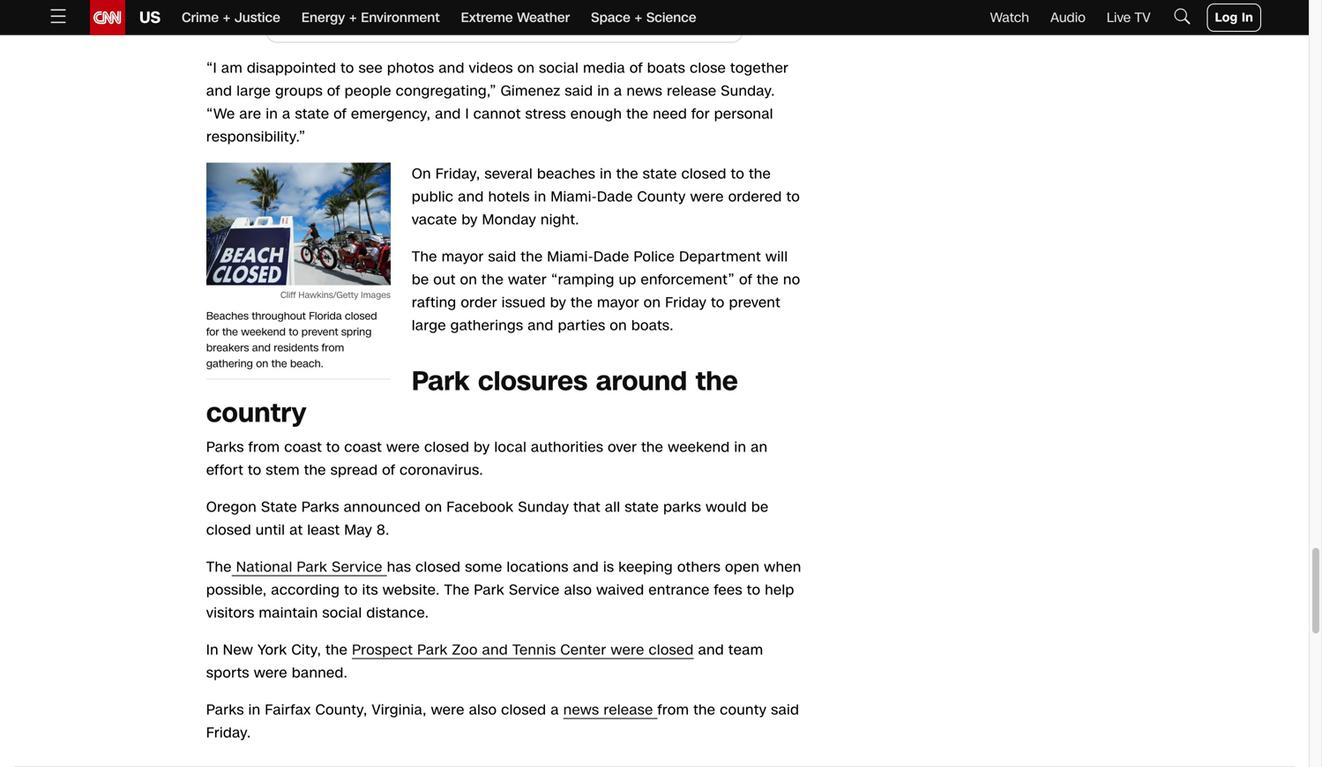 Task type: vqa. For each thing, say whether or not it's contained in the screenshot.
"agreeing"
no



Task type: locate. For each thing, give the bounding box(es) containing it.
2 horizontal spatial the
[[444, 580, 470, 600]]

0 horizontal spatial +
[[223, 8, 231, 27]]

prevent
[[729, 293, 781, 313], [301, 325, 338, 340]]

+ right energy
[[349, 8, 357, 27]]

1 horizontal spatial the
[[412, 247, 437, 267]]

service inside has closed some locations and is keeping others open when possible, according to its website. the park service also waived entrance fees to help visitors maintain social distance.
[[509, 580, 560, 600]]

1 horizontal spatial weekend
[[668, 437, 730, 457]]

0 horizontal spatial be
[[412, 270, 429, 290]]

1 horizontal spatial also
[[564, 580, 592, 600]]

to up the ordered
[[731, 164, 745, 184]]

from down "spring"
[[322, 341, 344, 356]]

0 vertical spatial social
[[539, 58, 579, 78]]

1 vertical spatial parks
[[302, 497, 339, 517]]

congregating,"
[[396, 81, 497, 101]]

by right vacate
[[462, 210, 478, 230]]

2 vertical spatial state
[[625, 497, 659, 517]]

prevent inside the beaches throughout florida closed for the weekend to prevent spring breakers and residents from gathering on the beach.
[[301, 325, 338, 340]]

audio
[[1051, 8, 1086, 27]]

1 horizontal spatial from
[[322, 341, 344, 356]]

least
[[307, 520, 340, 540]]

1 horizontal spatial news
[[627, 81, 663, 101]]

rafting
[[412, 293, 456, 313]]

1 horizontal spatial prevent
[[729, 293, 781, 313]]

1 vertical spatial service
[[509, 580, 560, 600]]

for inside "i am disappointed to see photos and videos on social media of boats close together and large groups of people congregating," gimenez said in a news release sunday. "we are in a state of emergency, and i cannot stress enough the need for personal responsibility."
[[692, 104, 710, 124]]

1 vertical spatial said
[[488, 247, 516, 267]]

from inside the beaches throughout florida closed for the weekend to prevent spring breakers and residents from gathering on the beach.
[[322, 341, 344, 356]]

state inside "i am disappointed to see photos and videos on social media of boats close together and large groups of people congregating," gimenez said in a news release sunday. "we are in a state of emergency, and i cannot stress enough the need for personal responsibility."
[[295, 104, 329, 124]]

closed
[[681, 164, 727, 184], [345, 309, 377, 324], [424, 437, 469, 457], [206, 520, 251, 540], [416, 557, 461, 577], [649, 640, 694, 660], [501, 700, 546, 720]]

0 vertical spatial prevent
[[729, 293, 781, 313]]

large
[[237, 81, 271, 101], [412, 316, 446, 335]]

be
[[412, 270, 429, 290], [751, 497, 769, 517]]

to up residents
[[289, 325, 299, 340]]

from the county said friday.
[[206, 700, 799, 743]]

2 horizontal spatial from
[[658, 700, 689, 720]]

and inside has closed some locations and is keeping others open when possible, according to its website. the park service also waived entrance fees to help visitors maintain social distance.
[[573, 557, 599, 577]]

prevent down will
[[729, 293, 781, 313]]

release down close
[[667, 81, 717, 101]]

energy + environment
[[302, 8, 440, 27]]

country
[[206, 395, 306, 432]]

miami- up "ramping
[[547, 247, 594, 267]]

the
[[626, 104, 649, 124], [616, 164, 638, 184], [749, 164, 771, 184], [521, 247, 543, 267], [482, 270, 504, 290], [757, 270, 779, 290], [571, 293, 593, 313], [222, 325, 238, 340], [271, 356, 287, 371], [696, 363, 738, 400], [641, 437, 663, 457], [304, 460, 326, 480], [326, 640, 348, 660], [694, 700, 716, 720]]

0 vertical spatial from
[[322, 341, 344, 356]]

from inside from the county said friday.
[[658, 700, 689, 720]]

be inside the mayor said the miami-dade police department will be out on the water "ramping up enforcement" of the no rafting order issued by the mayor on friday to prevent large gatherings and parties on boats.
[[412, 270, 429, 290]]

fees
[[714, 580, 743, 600]]

of down people
[[334, 104, 347, 124]]

open menu icon image
[[48, 6, 69, 27]]

the inside the mayor said the miami-dade police department will be out on the water "ramping up enforcement" of the no rafting order issued by the mayor on friday to prevent large gatherings and parties on boats.
[[412, 247, 437, 267]]

images
[[361, 289, 391, 301]]

said
[[565, 81, 593, 101], [488, 247, 516, 267], [771, 700, 799, 720]]

audio link
[[1051, 8, 1086, 27]]

+ right space
[[635, 8, 642, 27]]

1 horizontal spatial coast
[[344, 437, 382, 457]]

1 vertical spatial release
[[604, 700, 653, 720]]

closed up website.
[[416, 557, 461, 577]]

log
[[1215, 9, 1238, 26]]

on inside the beaches throughout florida closed for the weekend to prevent spring breakers and residents from gathering on the beach.
[[256, 356, 268, 371]]

in inside park closures around the country parks from coast to coast were closed by local authorities over the weekend in an effort to stem the spread of coronavirus.
[[734, 437, 746, 457]]

coast up "spread"
[[344, 437, 382, 457]]

and left team
[[698, 640, 724, 660]]

beaches
[[206, 309, 249, 324]]

and right breakers
[[252, 341, 271, 356]]

dade left county on the top of page
[[597, 187, 633, 207]]

of right "spread"
[[382, 460, 395, 480]]

for right "need"
[[692, 104, 710, 124]]

to right the fees
[[747, 580, 761, 600]]

zoo
[[452, 640, 478, 660]]

said right county
[[771, 700, 799, 720]]

from
[[322, 341, 344, 356], [248, 437, 280, 457], [658, 700, 689, 720]]

0 vertical spatial by
[[462, 210, 478, 230]]

were up coronavirus.
[[386, 437, 420, 457]]

ordered
[[728, 187, 782, 207]]

from left county
[[658, 700, 689, 720]]

0 horizontal spatial also
[[469, 700, 497, 720]]

social down according
[[322, 603, 362, 623]]

1 vertical spatial mayor
[[597, 293, 639, 313]]

on
[[412, 164, 431, 184]]

closed inside has closed some locations and is keeping others open when possible, according to its website. the park service also waived entrance fees to help visitors maintain social distance.
[[416, 557, 461, 577]]

news down center at left bottom
[[563, 700, 599, 720]]

park closures around the country parks from coast to coast were closed by local authorities over the weekend in an effort to stem the spread of coronavirus.
[[206, 363, 768, 480]]

center
[[560, 640, 606, 660]]

0 horizontal spatial from
[[248, 437, 280, 457]]

service down locations
[[509, 580, 560, 600]]

possible,
[[206, 580, 267, 600]]

1 vertical spatial the
[[206, 557, 232, 577]]

1 vertical spatial dade
[[594, 247, 629, 267]]

+ for crime
[[223, 8, 231, 27]]

1 vertical spatial weekend
[[668, 437, 730, 457]]

the up the banned.
[[326, 640, 348, 660]]

also
[[564, 580, 592, 600], [469, 700, 497, 720]]

parks
[[663, 497, 701, 517]]

were down york
[[254, 663, 287, 683]]

0 vertical spatial said
[[565, 81, 593, 101]]

weekend down 'throughout' in the top of the page
[[241, 325, 286, 340]]

1 vertical spatial prevent
[[301, 325, 338, 340]]

and inside the beaches throughout florida closed for the weekend to prevent spring breakers and residents from gathering on the beach.
[[252, 341, 271, 356]]

0 vertical spatial service
[[332, 557, 383, 577]]

media
[[583, 58, 625, 78]]

justice
[[235, 8, 280, 27]]

parks up least
[[302, 497, 339, 517]]

to inside the beaches throughout florida closed for the weekend to prevent spring breakers and residents from gathering on the beach.
[[289, 325, 299, 340]]

are
[[239, 104, 261, 124]]

0 horizontal spatial for
[[206, 325, 219, 340]]

were right county on the top of page
[[690, 187, 724, 207]]

the for the national park service
[[206, 557, 232, 577]]

news inside "i am disappointed to see photos and videos on social media of boats close together and large groups of people congregating," gimenez said in a news release sunday. "we are in a state of emergency, and i cannot stress enough the need for personal responsibility."
[[627, 81, 663, 101]]

a down media
[[614, 81, 622, 101]]

1 horizontal spatial social
[[539, 58, 579, 78]]

2 vertical spatial from
[[658, 700, 689, 720]]

to inside "i am disappointed to see photos and videos on social media of boats close together and large groups of people congregating," gimenez said in a news release sunday. "we are in a state of emergency, and i cannot stress enough the need for personal responsibility."
[[341, 58, 354, 78]]

throughout
[[252, 309, 306, 324]]

0 vertical spatial news
[[627, 81, 663, 101]]

0 vertical spatial parks
[[206, 437, 244, 457]]

+ right crime
[[223, 8, 231, 27]]

spread
[[331, 460, 378, 480]]

state
[[295, 104, 329, 124], [643, 164, 677, 184], [625, 497, 659, 517]]

1 horizontal spatial mayor
[[597, 293, 639, 313]]

1 horizontal spatial large
[[412, 316, 446, 335]]

3 + from the left
[[635, 8, 642, 27]]

0 vertical spatial in
[[1242, 9, 1253, 26]]

an
[[751, 437, 768, 457]]

1 vertical spatial be
[[751, 497, 769, 517]]

extreme weather link
[[461, 0, 570, 35]]

by inside the on friday, several beaches in the state closed to the public and hotels in miami-dade county were ordered to vacate by monday night.
[[462, 210, 478, 230]]

search icon image
[[1172, 6, 1193, 27]]

2 + from the left
[[349, 8, 357, 27]]

1 vertical spatial state
[[643, 164, 677, 184]]

coast up stem
[[284, 437, 322, 457]]

would
[[706, 497, 747, 517]]

to left see
[[341, 58, 354, 78]]

a left news release link
[[551, 700, 559, 720]]

the down residents
[[271, 356, 287, 371]]

closed up coronavirus.
[[424, 437, 469, 457]]

vacate
[[412, 210, 457, 230]]

banned.
[[292, 663, 348, 683]]

the mayor said the miami-dade police department will be out on the water "ramping up enforcement" of the no rafting order issued by the mayor on friday to prevent large gatherings and parties on boats.
[[412, 247, 800, 335]]

a
[[614, 81, 622, 101], [282, 104, 291, 124], [551, 700, 559, 720]]

0 vertical spatial state
[[295, 104, 329, 124]]

parks in fairfax county, virginia, were also closed a news release
[[206, 700, 658, 720]]

oregon state parks announced on facebook sunday that all state parks would be closed until at least may 8.
[[206, 497, 769, 540]]

release
[[667, 81, 717, 101], [604, 700, 653, 720]]

and left 'i'
[[435, 104, 461, 124]]

state down groups
[[295, 104, 329, 124]]

videos
[[469, 58, 513, 78]]

0 vertical spatial be
[[412, 270, 429, 290]]

in right "beaches"
[[600, 164, 612, 184]]

1 vertical spatial social
[[322, 603, 362, 623]]

in right log
[[1242, 9, 1253, 26]]

0 horizontal spatial social
[[322, 603, 362, 623]]

weekend left an
[[668, 437, 730, 457]]

1 horizontal spatial for
[[692, 104, 710, 124]]

of left people
[[327, 81, 340, 101]]

0 vertical spatial also
[[564, 580, 592, 600]]

park down 'some'
[[474, 580, 505, 600]]

0 vertical spatial miami-
[[551, 187, 597, 207]]

the up breakers
[[222, 325, 238, 340]]

said inside from the county said friday.
[[771, 700, 799, 720]]

closed up "spring"
[[345, 309, 377, 324]]

0 vertical spatial mayor
[[442, 247, 484, 267]]

also left the waived
[[564, 580, 592, 600]]

"we
[[206, 104, 235, 124]]

york
[[258, 640, 287, 660]]

responsibility."
[[206, 127, 306, 147]]

of
[[630, 58, 643, 78], [327, 81, 340, 101], [334, 104, 347, 124], [739, 270, 752, 290], [382, 460, 395, 480]]

in left an
[[734, 437, 746, 457]]

0 horizontal spatial a
[[282, 104, 291, 124]]

news down boats
[[627, 81, 663, 101]]

mayor down up
[[597, 293, 639, 313]]

hawkins/getty
[[298, 289, 358, 301]]

2 horizontal spatial a
[[614, 81, 622, 101]]

0 vertical spatial weekend
[[241, 325, 286, 340]]

dade up up
[[594, 247, 629, 267]]

be right would
[[751, 497, 769, 517]]

the
[[412, 247, 437, 267], [206, 557, 232, 577], [444, 580, 470, 600]]

enforcement"
[[641, 270, 735, 290]]

gimenez
[[501, 81, 561, 101]]

the left "no"
[[757, 270, 779, 290]]

1 vertical spatial news
[[563, 700, 599, 720]]

department
[[679, 247, 761, 267]]

0 horizontal spatial service
[[332, 557, 383, 577]]

closed down the oregon
[[206, 520, 251, 540]]

to right friday
[[711, 293, 725, 313]]

mayor up out
[[442, 247, 484, 267]]

2 horizontal spatial said
[[771, 700, 799, 720]]

social inside has closed some locations and is keeping others open when possible, according to its website. the park service also waived entrance fees to help visitors maintain social distance.
[[322, 603, 362, 623]]

1 vertical spatial miami-
[[547, 247, 594, 267]]

and down the issued
[[528, 316, 554, 335]]

help
[[765, 580, 794, 600]]

0 horizontal spatial coast
[[284, 437, 322, 457]]

on right out
[[460, 270, 477, 290]]

miami- down "beaches"
[[551, 187, 597, 207]]

prevent down florida
[[301, 325, 338, 340]]

1 + from the left
[[223, 8, 231, 27]]

1 horizontal spatial +
[[349, 8, 357, 27]]

team
[[729, 640, 763, 660]]

2 vertical spatial a
[[551, 700, 559, 720]]

state right all at the left
[[625, 497, 659, 517]]

2 vertical spatial the
[[444, 580, 470, 600]]

0 horizontal spatial weekend
[[241, 325, 286, 340]]

county,
[[315, 700, 367, 720]]

others
[[677, 557, 721, 577]]

were inside the on friday, several beaches in the state closed to the public and hotels in miami-dade county were ordered to vacate by monday night.
[[690, 187, 724, 207]]

stress
[[525, 104, 566, 124]]

0 vertical spatial release
[[667, 81, 717, 101]]

1 vertical spatial for
[[206, 325, 219, 340]]

2 vertical spatial by
[[474, 437, 490, 457]]

1 vertical spatial a
[[282, 104, 291, 124]]

weather
[[517, 8, 570, 27]]

service
[[332, 557, 383, 577], [509, 580, 560, 600]]

1 horizontal spatial service
[[509, 580, 560, 600]]

and left is
[[573, 557, 599, 577]]

large inside "i am disappointed to see photos and videos on social media of boats close together and large groups of people congregating," gimenez said in a news release sunday. "we are in a state of emergency, and i cannot stress enough the need for personal responsibility."
[[237, 81, 271, 101]]

gathering
[[206, 356, 253, 371]]

parks up effort
[[206, 437, 244, 457]]

police
[[634, 247, 675, 267]]

2 vertical spatial said
[[771, 700, 799, 720]]

the left "need"
[[626, 104, 649, 124]]

in
[[597, 81, 610, 101], [266, 104, 278, 124], [600, 164, 612, 184], [534, 187, 546, 207], [734, 437, 746, 457], [248, 700, 261, 720]]

on down coronavirus.
[[425, 497, 442, 517]]

the up county on the top of page
[[616, 164, 638, 184]]

florida
[[309, 309, 342, 324]]

several
[[485, 164, 533, 184]]

cliff hawkins/getty images
[[280, 289, 391, 301]]

also inside has closed some locations and is keeping others open when possible, according to its website. the park service also waived entrance fees to help visitors maintain social distance.
[[564, 580, 592, 600]]

1 horizontal spatial said
[[565, 81, 593, 101]]

0 vertical spatial dade
[[597, 187, 633, 207]]

2 horizontal spatial +
[[635, 8, 642, 27]]

0 horizontal spatial large
[[237, 81, 271, 101]]

the up water
[[521, 247, 543, 267]]

1 vertical spatial by
[[550, 293, 566, 313]]

the inside "i am disappointed to see photos and videos on social media of boats close together and large groups of people congregating," gimenez said in a news release sunday. "we are in a state of emergency, and i cannot stress enough the need for personal responsibility."
[[626, 104, 649, 124]]

and
[[439, 58, 465, 78], [206, 81, 232, 101], [435, 104, 461, 124], [458, 187, 484, 207], [528, 316, 554, 335], [252, 341, 271, 356], [573, 557, 599, 577], [482, 640, 508, 660], [698, 640, 724, 660]]

the for the mayor said the miami-dade police department will be out on the water "ramping up enforcement" of the no rafting order issued by the mayor on friday to prevent large gatherings and parties on boats.
[[412, 247, 437, 267]]

said inside "i am disappointed to see photos and videos on social media of boats close together and large groups of people congregating," gimenez said in a news release sunday. "we are in a state of emergency, and i cannot stress enough the need for personal responsibility."
[[565, 81, 593, 101]]

social up gimenez
[[539, 58, 579, 78]]

on inside oregon state parks announced on facebook sunday that all state parks would be closed until at least may 8.
[[425, 497, 442, 517]]

in left fairfax
[[248, 700, 261, 720]]

large down rafting
[[412, 316, 446, 335]]

of down department
[[739, 270, 752, 290]]

0 vertical spatial large
[[237, 81, 271, 101]]

0 horizontal spatial said
[[488, 247, 516, 267]]

us link
[[125, 0, 161, 35]]

in down media
[[597, 81, 610, 101]]

by up parties at the left top of the page
[[550, 293, 566, 313]]

closed up county on the top of page
[[681, 164, 727, 184]]

be left out
[[412, 270, 429, 290]]

large up the are
[[237, 81, 271, 101]]

0 vertical spatial for
[[692, 104, 710, 124]]

on inside "i am disappointed to see photos and videos on social media of boats close together and large groups of people congregating," gimenez said in a news release sunday. "we are in a state of emergency, and i cannot stress enough the need for personal responsibility."
[[518, 58, 535, 78]]

0 vertical spatial the
[[412, 247, 437, 267]]

1 vertical spatial in
[[206, 640, 219, 660]]

is
[[603, 557, 614, 577]]

residents
[[274, 341, 319, 356]]

"i
[[206, 58, 217, 78]]

1 horizontal spatial a
[[551, 700, 559, 720]]

and down friday,
[[458, 187, 484, 207]]

on left boats.
[[610, 316, 627, 335]]

1 vertical spatial large
[[412, 316, 446, 335]]

crime + justice link
[[182, 0, 280, 35]]

live tv
[[1107, 8, 1151, 27]]

social inside "i am disappointed to see photos and videos on social media of boats close together and large groups of people congregating," gimenez said in a news release sunday. "we are in a state of emergency, and i cannot stress enough the need for personal responsibility."
[[539, 58, 579, 78]]

"i am disappointed to see photos and videos on social media of boats close together and large groups of people congregating," gimenez said in a news release sunday. "we are in a state of emergency, and i cannot stress enough the need for personal responsibility."
[[206, 58, 789, 147]]

from up stem
[[248, 437, 280, 457]]

the down 'some'
[[444, 580, 470, 600]]

spring
[[341, 325, 372, 340]]

said up enough
[[565, 81, 593, 101]]

in left new
[[206, 640, 219, 660]]

the left county
[[694, 700, 716, 720]]

0 horizontal spatial news
[[563, 700, 599, 720]]

miami- inside the on friday, several beaches in the state closed to the public and hotels in miami-dade county were ordered to vacate by monday night.
[[551, 187, 597, 207]]

enough
[[571, 104, 622, 124]]

beaches throughout florida closed for the weekend to prevent spring breakers and residents from gathering on the beach.
[[206, 309, 377, 371]]

were
[[690, 187, 724, 207], [386, 437, 420, 457], [611, 640, 644, 660], [254, 663, 287, 683], [431, 700, 465, 720]]

1 horizontal spatial release
[[667, 81, 717, 101]]

state up county on the top of page
[[643, 164, 677, 184]]

0 horizontal spatial the
[[206, 557, 232, 577]]

said inside the mayor said the miami-dade police department will be out on the water "ramping up enforcement" of the no rafting order issued by the mayor on friday to prevent large gatherings and parties on boats.
[[488, 247, 516, 267]]

park left zoo at the left
[[417, 640, 448, 660]]

0 horizontal spatial prevent
[[301, 325, 338, 340]]

by left local
[[474, 437, 490, 457]]

1 horizontal spatial be
[[751, 497, 769, 517]]

website.
[[383, 580, 440, 600]]

local
[[494, 437, 527, 457]]

and inside the mayor said the miami-dade police department will be out on the water "ramping up enforcement" of the no rafting order issued by the mayor on friday to prevent large gatherings and parties on boats.
[[528, 316, 554, 335]]

beaches throughout florida closed for the weekend to prevent spring breakers and residents from gathering on the beach. image
[[206, 163, 391, 285]]

1 vertical spatial from
[[248, 437, 280, 457]]



Task type: describe. For each thing, give the bounding box(es) containing it.
fairfax
[[265, 700, 311, 720]]

space + science
[[591, 8, 697, 27]]

the national park service
[[206, 557, 387, 577]]

were inside and team sports were banned.
[[254, 663, 287, 683]]

emergency,
[[351, 104, 431, 124]]

prospect park zoo and tennis center were closed link
[[352, 640, 694, 660]]

watch
[[990, 8, 1029, 27]]

crime
[[182, 8, 219, 27]]

county
[[637, 187, 686, 207]]

night.
[[541, 210, 579, 230]]

to inside the mayor said the miami-dade police department will be out on the water "ramping up enforcement" of the no rafting order issued by the mayor on friday to prevent large gatherings and parties on boats.
[[711, 293, 725, 313]]

public
[[412, 187, 454, 207]]

closed down prospect park zoo and tennis center were closed link
[[501, 700, 546, 720]]

+ for space
[[635, 8, 642, 27]]

by inside park closures around the country parks from coast to coast were closed by local authorities over the weekend in an effort to stem the spread of coronavirus.
[[474, 437, 490, 457]]

miami- inside the mayor said the miami-dade police department will be out on the water "ramping up enforcement" of the no rafting order issued by the mayor on friday to prevent large gatherings and parties on boats.
[[547, 247, 594, 267]]

open
[[725, 557, 760, 577]]

together
[[730, 58, 789, 78]]

beaches
[[537, 164, 596, 184]]

1 horizontal spatial in
[[1242, 9, 1253, 26]]

order
[[461, 293, 497, 313]]

people
[[345, 81, 391, 101]]

up
[[619, 270, 636, 290]]

over
[[608, 437, 637, 457]]

park inside park closures around the country parks from coast to coast were closed by local authorities over the weekend in an effort to stem the spread of coronavirus.
[[412, 363, 470, 400]]

monday
[[482, 210, 536, 230]]

and inside the on friday, several beaches in the state closed to the public and hotels in miami-dade county were ordered to vacate by monday night.
[[458, 187, 484, 207]]

dade inside the on friday, several beaches in the state closed to the public and hotels in miami-dade county were ordered to vacate by monday night.
[[597, 187, 633, 207]]

virginia,
[[372, 700, 427, 720]]

space
[[591, 8, 631, 27]]

release inside "i am disappointed to see photos and videos on social media of boats close together and large groups of people congregating," gimenez said in a news release sunday. "we are in a state of emergency, and i cannot stress enough the need for personal responsibility."
[[667, 81, 717, 101]]

the right around
[[696, 363, 738, 400]]

the right over
[[641, 437, 663, 457]]

news release link
[[563, 700, 658, 720]]

the inside from the county said friday.
[[694, 700, 716, 720]]

dade inside the mayor said the miami-dade police department will be out on the water "ramping up enforcement" of the no rafting order issued by the mayor on friday to prevent large gatherings and parties on boats.
[[594, 247, 629, 267]]

gatherings
[[451, 316, 523, 335]]

need
[[653, 104, 687, 124]]

distance.
[[366, 603, 429, 623]]

prevent inside the mayor said the miami-dade police department will be out on the water "ramping up enforcement" of the no rafting order issued by the mayor on friday to prevent large gatherings and parties on boats.
[[729, 293, 781, 313]]

weekend inside the beaches throughout florida closed for the weekend to prevent spring breakers and residents from gathering on the beach.
[[241, 325, 286, 340]]

to right the ordered
[[786, 187, 800, 207]]

in right the are
[[266, 104, 278, 124]]

from inside park closures around the country parks from coast to coast were closed by local authorities over the weekend in an effort to stem the spread of coronavirus.
[[248, 437, 280, 457]]

the right stem
[[304, 460, 326, 480]]

the inside has closed some locations and is keeping others open when possible, according to its website. the park service also waived entrance fees to help visitors maintain social distance.
[[444, 580, 470, 600]]

0 vertical spatial a
[[614, 81, 622, 101]]

national
[[236, 557, 292, 577]]

were right center at left bottom
[[611, 640, 644, 660]]

parks inside park closures around the country parks from coast to coast were closed by local authorities over the weekend in an effort to stem the spread of coronavirus.
[[206, 437, 244, 457]]

closed inside oregon state parks announced on facebook sunday that all state parks would be closed until at least may 8.
[[206, 520, 251, 540]]

has
[[387, 557, 411, 577]]

i
[[465, 104, 469, 124]]

of inside park closures around the country parks from coast to coast were closed by local authorities over the weekend in an effort to stem the spread of coronavirus.
[[382, 460, 395, 480]]

authorities
[[531, 437, 604, 457]]

in new york city, the prospect park zoo and tennis center were closed
[[206, 640, 694, 660]]

that
[[573, 497, 601, 517]]

closed down entrance
[[649, 640, 694, 660]]

national park service link
[[232, 557, 387, 577]]

on up boats.
[[644, 293, 661, 313]]

beach.
[[290, 356, 324, 371]]

by inside the mayor said the miami-dade police department will be out on the water "ramping up enforcement" of the no rafting order issued by the mayor on friday to prevent large gatherings and parties on boats.
[[550, 293, 566, 313]]

has closed some locations and is keeping others open when possible, according to its website. the park service also waived entrance fees to help visitors maintain social distance.
[[206, 557, 801, 623]]

log in
[[1215, 9, 1253, 26]]

to left stem
[[248, 460, 262, 480]]

friday,
[[436, 164, 480, 184]]

energy
[[302, 8, 345, 27]]

weekend inside park closures around the country parks from coast to coast were closed by local authorities over the weekend in an effort to stem the spread of coronavirus.
[[668, 437, 730, 457]]

1 coast from the left
[[284, 437, 322, 457]]

and inside and team sports were banned.
[[698, 640, 724, 660]]

breakers
[[206, 341, 249, 356]]

am
[[221, 58, 243, 78]]

closed inside park closures around the country parks from coast to coast were closed by local authorities over the weekend in an effort to stem the spread of coronavirus.
[[424, 437, 469, 457]]

state
[[261, 497, 297, 517]]

were inside park closures around the country parks from coast to coast were closed by local authorities over the weekend in an effort to stem the spread of coronavirus.
[[386, 437, 420, 457]]

large inside the mayor said the miami-dade police department will be out on the water "ramping up enforcement" of the no rafting order issued by the mayor on friday to prevent large gatherings and parties on boats.
[[412, 316, 446, 335]]

live
[[1107, 8, 1131, 27]]

announced
[[344, 497, 421, 517]]

of inside the mayor said the miami-dade police department will be out on the water "ramping up enforcement" of the no rafting order issued by the mayor on friday to prevent large gatherings and parties on boats.
[[739, 270, 752, 290]]

entrance
[[649, 580, 710, 600]]

for inside the beaches throughout florida closed for the weekend to prevent spring breakers and residents from gathering on the beach.
[[206, 325, 219, 340]]

water
[[508, 270, 547, 290]]

park up according
[[297, 557, 327, 577]]

space + science link
[[591, 0, 697, 35]]

in up night.
[[534, 187, 546, 207]]

sunday.
[[721, 81, 775, 101]]

park inside has closed some locations and is keeping others open when possible, according to its website. the park service also waived entrance fees to help visitors maintain social distance.
[[474, 580, 505, 600]]

extreme weather
[[461, 8, 570, 27]]

may
[[344, 520, 372, 540]]

and up "we
[[206, 81, 232, 101]]

prospect
[[352, 640, 413, 660]]

on friday, several beaches in the state closed to the public and hotels in miami-dade county were ordered to vacate by monday night.
[[412, 164, 800, 230]]

tv
[[1135, 8, 1151, 27]]

the up order
[[482, 270, 504, 290]]

0 horizontal spatial mayor
[[442, 247, 484, 267]]

environment
[[361, 8, 440, 27]]

coronavirus.
[[400, 460, 483, 480]]

closed inside the on friday, several beaches in the state closed to the public and hotels in miami-dade county were ordered to vacate by monday night.
[[681, 164, 727, 184]]

be inside oregon state parks announced on facebook sunday that all state parks would be closed until at least may 8.
[[751, 497, 769, 517]]

"ramping
[[551, 270, 615, 290]]

the up parties at the left top of the page
[[571, 293, 593, 313]]

+ for energy
[[349, 8, 357, 27]]

2 vertical spatial parks
[[206, 700, 244, 720]]

state inside oregon state parks announced on facebook sunday that all state parks would be closed until at least may 8.
[[625, 497, 659, 517]]

keeping
[[619, 557, 673, 577]]

were right virginia,
[[431, 700, 465, 720]]

0 horizontal spatial release
[[604, 700, 653, 720]]

cliff
[[280, 289, 296, 301]]

and up congregating,"
[[439, 58, 465, 78]]

tennis
[[512, 640, 556, 660]]

1 vertical spatial also
[[469, 700, 497, 720]]

parties
[[558, 316, 606, 335]]

maintain
[[259, 603, 318, 623]]

when
[[764, 557, 801, 577]]

some
[[465, 557, 502, 577]]

2 coast from the left
[[344, 437, 382, 457]]

extreme
[[461, 8, 513, 27]]

0 horizontal spatial in
[[206, 640, 219, 660]]

visitors
[[206, 603, 255, 623]]

to up "spread"
[[326, 437, 340, 457]]

live tv link
[[1107, 8, 1151, 27]]

state inside the on friday, several beaches in the state closed to the public and hotels in miami-dade county were ordered to vacate by monday night.
[[643, 164, 677, 184]]

science
[[646, 8, 697, 27]]

hotels
[[488, 187, 530, 207]]

the up the ordered
[[749, 164, 771, 184]]

to left its
[[344, 580, 358, 600]]

parks inside oregon state parks announced on facebook sunday that all state parks would be closed until at least may 8.
[[302, 497, 339, 517]]

county
[[720, 700, 767, 720]]

its
[[362, 580, 378, 600]]

cannot
[[473, 104, 521, 124]]

closed inside the beaches throughout florida closed for the weekend to prevent spring breakers and residents from gathering on the beach.
[[345, 309, 377, 324]]

friday.
[[206, 723, 251, 743]]

and team sports were banned.
[[206, 640, 763, 683]]

of left boats
[[630, 58, 643, 78]]

watch link
[[990, 8, 1029, 27]]

closures
[[478, 363, 588, 400]]

and right zoo at the left
[[482, 640, 508, 660]]



